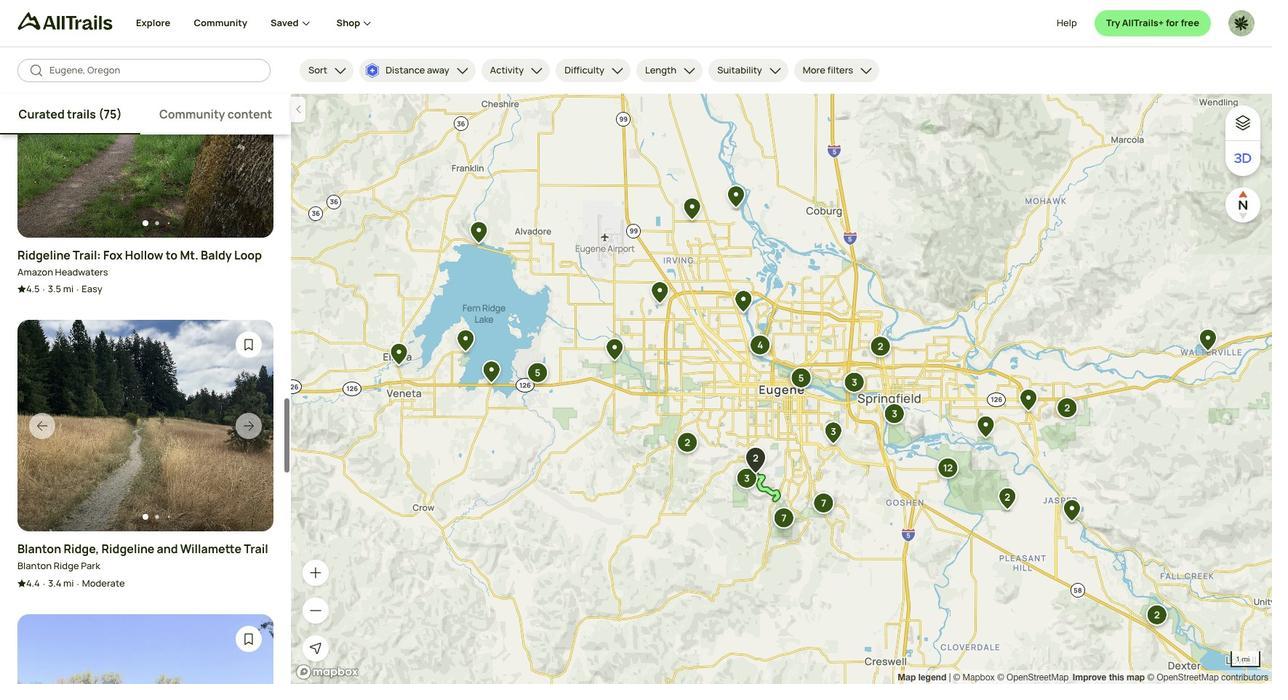Task type: vqa. For each thing, say whether or not it's contained in the screenshot.
(
no



Task type: locate. For each thing, give the bounding box(es) containing it.
© right map
[[1148, 673, 1155, 683]]

1 vertical spatial community
[[159, 106, 225, 122]]

blanton ridge, ridgeline and willamette trail blanton ridge park
[[17, 542, 268, 573]]

community inside "community content" tab
[[159, 106, 225, 122]]

blanton
[[17, 542, 61, 558], [17, 560, 52, 573]]

2 blanton from the top
[[17, 560, 52, 573]]

Eugene, Oregon field
[[49, 63, 259, 78]]

ridgeline inside ridgeline trail: fox hollow to mt. baldy loop amazon headwaters
[[17, 247, 71, 263]]

3.5
[[48, 283, 61, 296]]

map options image
[[1235, 114, 1252, 132]]

ridge
[[54, 560, 79, 573]]

1 mi
[[1237, 655, 1250, 664]]

navigate previous image
[[35, 125, 49, 139]]

moderate
[[82, 577, 125, 590]]

©
[[954, 673, 961, 683], [998, 673, 1005, 683], [1148, 673, 1155, 683]]

ridgeline up amazon
[[17, 247, 71, 263]]

and
[[157, 542, 178, 558]]

difficulty
[[565, 63, 605, 77]]

add to list image
[[242, 632, 256, 647]]

community left saved
[[194, 16, 247, 29]]

more
[[803, 63, 826, 77]]

3.4
[[48, 577, 61, 590]]

mi right 3.5
[[63, 283, 74, 296]]

mi for ridge,
[[63, 577, 74, 590]]

dialog
[[0, 0, 1273, 685]]

hollow
[[125, 247, 163, 263]]

list containing map legend
[[898, 671, 1269, 685]]

community left content
[[159, 106, 225, 122]]

activity
[[490, 63, 524, 77]]

1 blanton from the top
[[17, 542, 61, 558]]

current location image
[[309, 642, 323, 656]]

willamette
[[180, 542, 242, 558]]

© right mapbox
[[998, 673, 1005, 683]]

try
[[1107, 16, 1121, 29]]

0 horizontal spatial ©
[[954, 673, 961, 683]]

amazon
[[17, 265, 53, 279]]

try alltrails+ for free
[[1107, 16, 1200, 29]]

length
[[646, 63, 677, 77]]

suitability
[[718, 63, 763, 77]]

tab list containing curated trails (75)
[[0, 94, 291, 135]]

saved
[[271, 16, 299, 29]]

None search field
[[17, 59, 271, 82]]

sort
[[309, 63, 328, 77]]

ridge,
[[64, 542, 99, 558]]

community content tab
[[141, 94, 291, 135]]

close this dialog image
[[1233, 623, 1248, 638]]

openstreetmap left improve
[[1007, 673, 1069, 683]]

blanton up "4.4"
[[17, 560, 52, 573]]

0 horizontal spatial ridgeline
[[17, 247, 71, 263]]

alltrails+
[[1123, 16, 1165, 29]]

openstreetmap
[[1007, 673, 1069, 683], [1157, 673, 1219, 683]]

kendall image
[[1229, 10, 1255, 36]]

· down the ridge
[[77, 578, 79, 591]]

2 horizontal spatial ©
[[1148, 673, 1155, 683]]

1 horizontal spatial ridgeline
[[102, 542, 155, 558]]

1 horizontal spatial ©
[[998, 673, 1005, 683]]

alltrails link
[[17, 12, 136, 36]]

filters
[[828, 63, 854, 77]]

1 © from the left
[[954, 673, 961, 683]]

more filters button
[[795, 59, 880, 82]]

0 horizontal spatial openstreetmap
[[1007, 673, 1069, 683]]

2 openstreetmap from the left
[[1157, 673, 1219, 683]]

length button
[[637, 59, 703, 82]]

© openstreetmap contributors link
[[1148, 673, 1269, 683]]

blanton up blanton ridge park link
[[17, 542, 61, 558]]

park
[[81, 560, 100, 573]]

1 openstreetmap from the left
[[1007, 673, 1069, 683]]

community
[[194, 16, 247, 29], [159, 106, 225, 122]]

ridgeline
[[17, 247, 71, 263], [102, 542, 155, 558]]

1 vertical spatial mi
[[63, 577, 74, 590]]

mi
[[63, 283, 74, 296], [63, 577, 74, 590], [1243, 655, 1250, 664]]

1 vertical spatial ridgeline
[[102, 542, 155, 558]]

mi inside 4.5 · 3.5 mi · easy
[[63, 283, 74, 296]]

sort button
[[300, 59, 354, 82]]

more filters
[[803, 63, 854, 77]]

0 vertical spatial blanton
[[17, 542, 61, 558]]

mi right '3.4'
[[63, 577, 74, 590]]

shop
[[337, 16, 360, 29]]

0 vertical spatial mi
[[63, 283, 74, 296]]

map legend | © mapbox © openstreetmap improve this map © openstreetmap contributors
[[898, 672, 1269, 683]]

baldy
[[201, 247, 232, 263]]

1 vertical spatial blanton
[[17, 560, 52, 573]]

try alltrails+ for free link
[[1095, 10, 1212, 36]]

amazon headwaters link
[[17, 265, 108, 280]]

zoom map in image
[[309, 566, 323, 581]]

blanton ridge park link
[[17, 560, 100, 574]]

1 horizontal spatial openstreetmap
[[1157, 673, 1219, 683]]

mapbox
[[963, 673, 995, 683]]

mi inside 4.4 · 3.4 mi · moderate
[[63, 577, 74, 590]]

list
[[898, 671, 1269, 685]]

© right "|"
[[954, 673, 961, 683]]

trail
[[244, 542, 268, 558]]

(75)
[[98, 106, 122, 122]]

ridgeline left and
[[102, 542, 155, 558]]

tab list
[[0, 94, 291, 135]]

improve
[[1073, 672, 1107, 683]]

alltrails image
[[17, 12, 113, 30]]

·
[[43, 283, 45, 296], [77, 283, 79, 296], [43, 578, 45, 591], [77, 578, 79, 591]]

mi right 1
[[1243, 655, 1250, 664]]

map region
[[291, 94, 1273, 685]]

openstreetmap right map
[[1157, 673, 1219, 683]]

0 vertical spatial community
[[194, 16, 247, 29]]

0 vertical spatial ridgeline
[[17, 247, 71, 263]]

for
[[1166, 16, 1179, 29]]

trail:
[[73, 247, 101, 263]]



Task type: describe. For each thing, give the bounding box(es) containing it.
4.4 · 3.4 mi · moderate
[[26, 577, 125, 591]]

© openstreetmap link
[[998, 673, 1069, 683]]

add to list image
[[242, 338, 256, 353]]

navigate previous image
[[35, 419, 49, 434]]

curated trails (75)
[[19, 106, 122, 122]]

|
[[949, 673, 951, 683]]

map
[[898, 672, 916, 683]]

activity button
[[482, 59, 550, 82]]

fox
[[103, 247, 123, 263]]

1
[[1237, 655, 1241, 664]]

map
[[1127, 672, 1146, 683]]

community for community content
[[159, 106, 225, 122]]

community link
[[194, 0, 247, 47]]

2 © from the left
[[998, 673, 1005, 683]]

4.4
[[26, 577, 40, 590]]

contributors
[[1222, 673, 1269, 683]]

away
[[427, 63, 450, 77]]

· left '3.4'
[[43, 578, 45, 591]]

trails
[[67, 106, 96, 122]]

easy
[[82, 283, 102, 296]]

explore
[[136, 16, 171, 29]]

zoom map out image
[[309, 604, 323, 619]]

to
[[166, 247, 178, 263]]

3 © from the left
[[1148, 673, 1155, 683]]

difficulty button
[[556, 59, 631, 82]]

map legend link
[[898, 672, 949, 683]]

selected trailhead image
[[741, 444, 771, 481]]

improve this map link
[[1073, 672, 1146, 683]]

enable 3d map image
[[1235, 150, 1252, 167]]

navigate next image
[[242, 419, 256, 434]]

community for community
[[194, 16, 247, 29]]

distance away button
[[360, 59, 476, 82]]

curated
[[19, 106, 65, 122]]

2 vertical spatial mi
[[1243, 655, 1250, 664]]

mi for trail:
[[63, 283, 74, 296]]

distance
[[386, 63, 425, 77]]

4.5
[[26, 283, 40, 296]]

community content
[[159, 106, 272, 122]]

free
[[1181, 16, 1200, 29]]

· left easy
[[77, 283, 79, 296]]

mt.
[[180, 247, 199, 263]]

legend
[[919, 672, 947, 683]]

navigate next image
[[242, 125, 256, 139]]

distance away
[[386, 63, 450, 77]]

help link
[[1057, 10, 1078, 36]]

shop button
[[337, 0, 375, 47]]

suitability button
[[709, 59, 789, 82]]

© mapbox link
[[954, 673, 995, 683]]

4.5 · 3.5 mi · easy
[[26, 283, 102, 296]]

headwaters
[[55, 265, 108, 279]]

curated trails (75) tab
[[0, 94, 141, 135]]

saved link
[[271, 0, 313, 47]]

ridgeline trail: fox hollow to mt. baldy loop amazon headwaters
[[17, 247, 262, 279]]

loop
[[234, 247, 262, 263]]

ridgeline inside blanton ridge, ridgeline and willamette trail blanton ridge park
[[102, 542, 155, 558]]

shop link
[[337, 0, 375, 47]]

this
[[1110, 672, 1125, 683]]

reset north and pitch image
[[1229, 191, 1258, 220]]

explore link
[[136, 0, 171, 47]]

help
[[1057, 16, 1078, 29]]

saved button
[[271, 0, 337, 47]]

· left 3.5
[[43, 283, 45, 296]]

content
[[228, 106, 272, 122]]



